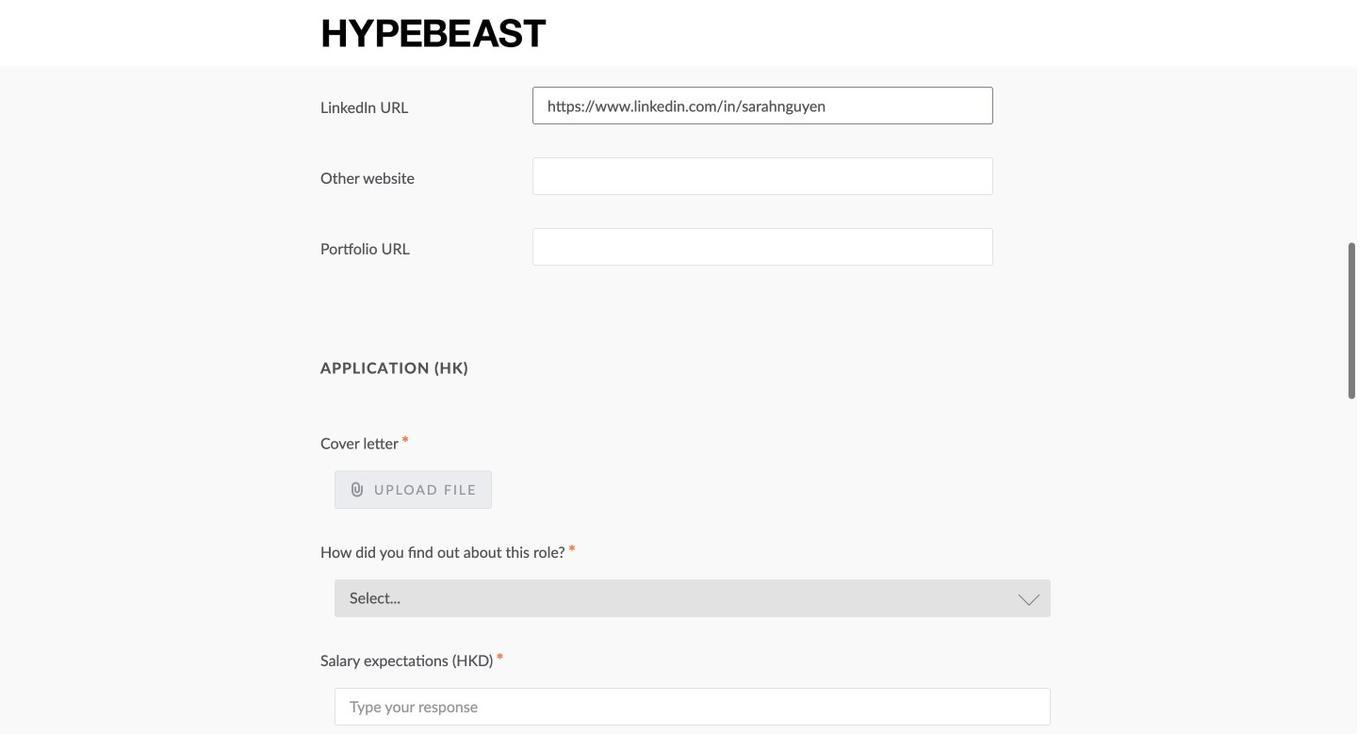 Task type: describe. For each thing, give the bounding box(es) containing it.
paperclip image
[[350, 482, 365, 498]]



Task type: locate. For each thing, give the bounding box(es) containing it.
hypebeast logo image
[[321, 17, 548, 50]]

None text field
[[533, 87, 994, 125], [533, 158, 994, 195], [533, 228, 994, 266], [533, 87, 994, 125], [533, 158, 994, 195], [533, 228, 994, 266]]

Type your response text field
[[335, 688, 1051, 726]]



Task type: vqa. For each thing, say whether or not it's contained in the screenshot.
text field
yes



